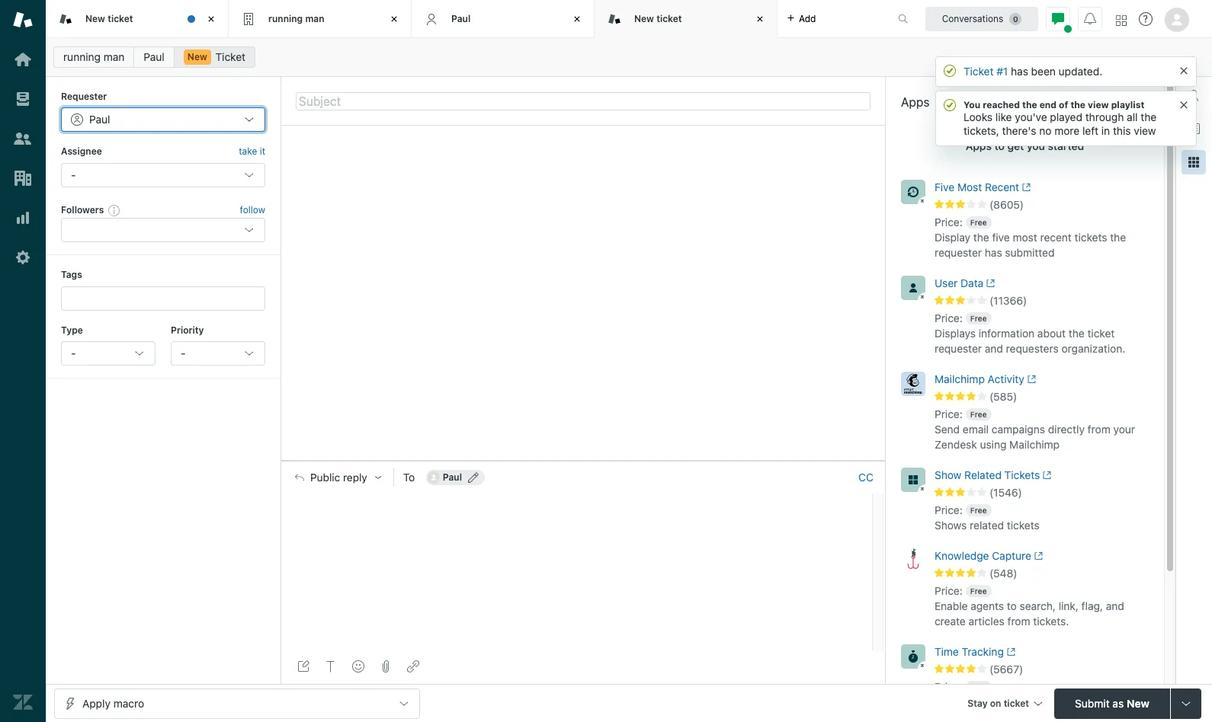 Task type: locate. For each thing, give the bounding box(es) containing it.
1 vertical spatial requester
[[935, 342, 982, 355]]

played
[[1050, 111, 1083, 124]]

3 free from the top
[[970, 410, 987, 419]]

from left the your
[[1088, 423, 1111, 436]]

new ticket tab
[[46, 0, 229, 38], [595, 0, 778, 38]]

mailchimp down displays
[[935, 373, 985, 386]]

button displays agent's chat status as online. image
[[1052, 13, 1064, 25]]

0 horizontal spatial new ticket tab
[[46, 0, 229, 38]]

ticket
[[108, 13, 133, 24], [657, 13, 682, 24], [1088, 327, 1115, 340], [1004, 698, 1029, 709]]

1 new ticket from the left
[[85, 13, 133, 24]]

tickets up capture
[[1007, 519, 1040, 532]]

and right flag,
[[1106, 600, 1124, 613]]

1 horizontal spatial view
[[1134, 124, 1156, 137]]

organizations image
[[13, 168, 33, 188]]

0 horizontal spatial (opens in a new tab) image
[[984, 279, 995, 288]]

most
[[1013, 231, 1037, 244]]

macro
[[113, 697, 144, 710]]

time tracking
[[935, 646, 1004, 659]]

from
[[1088, 423, 1111, 436], [1008, 615, 1031, 628]]

left
[[1083, 124, 1099, 137]]

(opens in a new tab) image up (5667)
[[1004, 648, 1016, 657]]

reporting image
[[13, 208, 33, 228]]

4 stars. 548 reviews. element
[[935, 567, 1155, 581]]

price: for displays
[[935, 312, 963, 325]]

using
[[980, 438, 1007, 451]]

send
[[935, 423, 960, 436]]

price: inside "price: free display the five most recent tickets the requester has submitted"
[[935, 216, 963, 229]]

(opens in a new tab) image up 4 stars. 548 reviews. element
[[1032, 552, 1043, 561]]

requester
[[61, 91, 107, 102]]

0 vertical spatial × button
[[1179, 60, 1189, 78]]

no
[[1039, 124, 1052, 137]]

ticket ‭#1‬ link
[[964, 65, 1008, 78]]

there's
[[1002, 124, 1037, 137]]

(opens in a new tab) image up (11366)
[[984, 279, 995, 288]]

apply macro
[[82, 697, 144, 710]]

0 horizontal spatial - button
[[61, 342, 156, 366]]

to
[[995, 140, 1005, 152], [1007, 600, 1017, 613]]

knowledge capture link
[[935, 549, 1128, 567]]

free up the display
[[970, 218, 987, 227]]

free for agents
[[970, 587, 987, 596]]

tracking
[[962, 646, 1004, 659]]

ticket up running man link
[[108, 13, 133, 24]]

has right ‭#1‬
[[1011, 65, 1028, 78]]

4 free from the top
[[970, 506, 987, 515]]

notifications image
[[1084, 13, 1096, 25]]

ticket up organization. on the top right of page
[[1088, 327, 1115, 340]]

admin image
[[13, 248, 33, 268]]

five most recent link
[[935, 180, 1128, 198]]

0 vertical spatial man
[[305, 13, 324, 24]]

paul link
[[134, 47, 174, 68]]

‭#1‬
[[997, 65, 1008, 78]]

6 free from the top
[[970, 683, 987, 692]]

1 vertical spatial and
[[1106, 600, 1124, 613]]

0 vertical spatial running
[[268, 13, 303, 24]]

close image inside new ticket 'tab'
[[204, 11, 219, 27]]

secondary element
[[46, 42, 1212, 72]]

1 horizontal spatial - button
[[171, 342, 265, 366]]

(opens in a new tab) image
[[1019, 183, 1031, 192], [1024, 375, 1036, 384], [1032, 552, 1043, 561]]

(opens in a new tab) image
[[984, 279, 995, 288], [1040, 471, 1052, 480], [1004, 648, 1016, 657]]

show related tickets
[[935, 469, 1040, 482]]

0 horizontal spatial running man
[[63, 50, 125, 63]]

recent
[[1040, 231, 1072, 244]]

4 price: from the top
[[935, 504, 963, 517]]

about
[[1038, 327, 1066, 340]]

1 close image from the left
[[204, 11, 219, 27]]

-
[[71, 168, 76, 181], [71, 347, 76, 360], [181, 347, 186, 360]]

1 horizontal spatial running
[[268, 13, 303, 24]]

price: for display
[[935, 216, 963, 229]]

free up agents
[[970, 587, 987, 596]]

price: up the "enable"
[[935, 585, 963, 598]]

0 vertical spatial from
[[1088, 423, 1111, 436]]

show related tickets image
[[901, 468, 926, 492]]

0 vertical spatial tickets
[[1075, 231, 1107, 244]]

0 horizontal spatial apps
[[901, 95, 930, 109]]

format text image
[[325, 661, 337, 673]]

add attachment image
[[380, 661, 392, 673]]

price: for shows
[[935, 504, 963, 517]]

view down all
[[1134, 124, 1156, 137]]

(opens in a new tab) image inside mailchimp activity link
[[1024, 375, 1036, 384]]

2 vertical spatial (opens in a new tab) image
[[1004, 648, 1016, 657]]

1 vertical spatial has
[[985, 246, 1002, 259]]

most
[[958, 181, 982, 194]]

close image for running man
[[387, 11, 402, 27]]

time tracking link
[[935, 645, 1128, 663]]

(11366)
[[990, 294, 1027, 307]]

the right the recent
[[1110, 231, 1126, 244]]

you
[[1027, 140, 1045, 152]]

free inside price: free displays information about the ticket requester and requesters organization.
[[970, 314, 987, 323]]

0 vertical spatial ×
[[1179, 60, 1189, 78]]

new ticket tab up paul link
[[46, 0, 229, 38]]

0 vertical spatial and
[[985, 342, 1003, 355]]

× button up "knowledge" icon
[[1179, 95, 1189, 112]]

1 horizontal spatial and
[[1106, 600, 1124, 613]]

to inside price: free enable agents to search, link, flag, and create articles from tickets.
[[1007, 600, 1017, 613]]

looks
[[964, 111, 993, 124]]

zendesk image
[[13, 693, 33, 713]]

5 price: from the top
[[935, 585, 963, 598]]

× button up customer context image
[[1179, 60, 1189, 78]]

2 vertical spatial (opens in a new tab) image
[[1032, 552, 1043, 561]]

updated.
[[1059, 65, 1103, 78]]

mailchimp down campaigns
[[1010, 438, 1060, 451]]

to left get
[[995, 140, 1005, 152]]

take it
[[239, 146, 265, 157]]

1 × button from the top
[[1179, 60, 1189, 78]]

2 horizontal spatial (opens in a new tab) image
[[1040, 471, 1052, 480]]

email
[[963, 423, 989, 436]]

knowledge image
[[1188, 123, 1200, 135]]

1 - button from the left
[[61, 342, 156, 366]]

(opens in a new tab) image inside five most recent link
[[1019, 183, 1031, 192]]

zendesk support image
[[13, 10, 33, 30]]

price: up displays
[[935, 312, 963, 325]]

2 new ticket tab from the left
[[595, 0, 778, 38]]

- down type
[[71, 347, 76, 360]]

the up you've
[[1022, 99, 1037, 111]]

1 vertical spatial man
[[103, 50, 125, 63]]

0 vertical spatial ticket
[[215, 50, 246, 63]]

running man inside tab
[[268, 13, 324, 24]]

1 horizontal spatial has
[[1011, 65, 1028, 78]]

has
[[1011, 65, 1028, 78], [985, 246, 1002, 259]]

price: up the display
[[935, 216, 963, 229]]

1 horizontal spatial tickets
[[1075, 231, 1107, 244]]

apps image
[[1188, 156, 1200, 168]]

public reply button
[[281, 462, 393, 494]]

apps down tickets,
[[966, 140, 992, 152]]

Subject field
[[296, 92, 871, 110]]

paul tab
[[412, 0, 595, 38]]

new ticket up "secondary" element
[[634, 13, 682, 24]]

0 horizontal spatial has
[[985, 246, 1002, 259]]

1 horizontal spatial apps
[[966, 140, 992, 152]]

× up "knowledge" icon
[[1179, 95, 1189, 112]]

- button
[[61, 342, 156, 366], [171, 342, 265, 366]]

man
[[305, 13, 324, 24], [103, 50, 125, 63]]

requester down the display
[[935, 246, 982, 259]]

user data image
[[901, 276, 926, 300]]

view up through
[[1088, 99, 1109, 111]]

free up stay
[[970, 683, 987, 692]]

the right all
[[1141, 111, 1157, 124]]

2 new ticket from the left
[[634, 13, 682, 24]]

customer context image
[[1188, 89, 1200, 101]]

(opens in a new tab) image up (8605)
[[1019, 183, 1031, 192]]

the up organization. on the top right of page
[[1069, 327, 1085, 340]]

(opens in a new tab) image up 4 stars. 585 reviews. element
[[1024, 375, 1036, 384]]

0 vertical spatial mailchimp
[[935, 373, 985, 386]]

edit user image
[[468, 473, 479, 483]]

followers element
[[61, 218, 265, 243]]

2 × from the top
[[1179, 95, 1189, 112]]

(opens in a new tab) image for mailchimp activity
[[1024, 375, 1036, 384]]

tickets right the recent
[[1075, 231, 1107, 244]]

(opens in a new tab) image inside show related tickets link
[[1040, 471, 1052, 480]]

new right paul link
[[187, 51, 207, 63]]

1 requester from the top
[[935, 246, 982, 259]]

stay on ticket
[[968, 698, 1029, 709]]

(585)
[[990, 390, 1017, 403]]

to right agents
[[1007, 600, 1017, 613]]

2 price: from the top
[[935, 312, 963, 325]]

0 horizontal spatial and
[[985, 342, 1003, 355]]

running man tab
[[229, 0, 412, 38]]

and down information at the right top of page
[[985, 342, 1003, 355]]

free up related
[[970, 506, 987, 515]]

tickets
[[1075, 231, 1107, 244], [1007, 519, 1040, 532]]

(opens in a new tab) image inside user data link
[[984, 279, 995, 288]]

price: inside price: free displays information about the ticket requester and requesters organization.
[[935, 312, 963, 325]]

mailchimp inside price: free send email campaigns directly from your zendesk using mailchimp
[[1010, 438, 1060, 451]]

0 vertical spatial (opens in a new tab) image
[[1019, 183, 1031, 192]]

view
[[1088, 99, 1109, 111], [1134, 124, 1156, 137]]

2 - button from the left
[[171, 342, 265, 366]]

2 free from the top
[[970, 314, 987, 323]]

0 vertical spatial requester
[[935, 246, 982, 259]]

1 vertical spatial (opens in a new tab) image
[[1040, 471, 1052, 480]]

1 price: from the top
[[935, 216, 963, 229]]

running inside "secondary" element
[[63, 50, 101, 63]]

2 horizontal spatial close image
[[570, 11, 585, 27]]

price: free enable agents to search, link, flag, and create articles from tickets.
[[935, 585, 1124, 628]]

user data link
[[935, 276, 1128, 294]]

knowledge
[[935, 550, 989, 563]]

1 horizontal spatial close image
[[387, 11, 402, 27]]

1 vertical spatial ticket
[[964, 65, 994, 78]]

5 free from the top
[[970, 587, 987, 596]]

0 horizontal spatial ticket
[[215, 50, 246, 63]]

requester inside "price: free display the five most recent tickets the requester has submitted"
[[935, 246, 982, 259]]

from down search, at the right bottom of page
[[1008, 615, 1031, 628]]

1 horizontal spatial ticket
[[964, 65, 994, 78]]

0 horizontal spatial new ticket
[[85, 13, 133, 24]]

0 vertical spatial apps
[[901, 95, 930, 109]]

requester down displays
[[935, 342, 982, 355]]

minimize composer image
[[577, 455, 589, 467]]

take it button
[[239, 144, 265, 160]]

and for requester
[[985, 342, 1003, 355]]

activity
[[988, 373, 1024, 386]]

- button for priority
[[171, 342, 265, 366]]

0 horizontal spatial close image
[[204, 11, 219, 27]]

close image
[[204, 11, 219, 27], [387, 11, 402, 27], [570, 11, 585, 27]]

price: down time
[[935, 681, 963, 694]]

0 vertical spatial running man
[[268, 13, 324, 24]]

assignee
[[61, 146, 102, 157]]

1 vertical spatial view
[[1134, 124, 1156, 137]]

(opens in a new tab) image up "3 stars. 1546 reviews." element on the bottom
[[1040, 471, 1052, 480]]

0 vertical spatial (opens in a new tab) image
[[984, 279, 995, 288]]

1 vertical spatial mailchimp
[[1010, 438, 1060, 451]]

2 close image from the left
[[387, 11, 402, 27]]

1 horizontal spatial new ticket tab
[[595, 0, 778, 38]]

0 horizontal spatial to
[[995, 140, 1005, 152]]

free for related
[[970, 506, 987, 515]]

free inside price: free send email campaigns directly from your zendesk using mailchimp
[[970, 410, 987, 419]]

ringostarr@gmail.com image
[[428, 472, 440, 484]]

- for priority
[[181, 347, 186, 360]]

1 vertical spatial (opens in a new tab) image
[[1024, 375, 1036, 384]]

ticket inside price: free displays information about the ticket requester and requesters organization.
[[1088, 327, 1115, 340]]

4 stars. 5667 reviews. element
[[935, 663, 1155, 677]]

new right as on the right of the page
[[1127, 697, 1150, 710]]

1 horizontal spatial running man
[[268, 13, 324, 24]]

free up email
[[970, 410, 987, 419]]

price: up send
[[935, 408, 963, 421]]

directly
[[1048, 423, 1085, 436]]

tags
[[61, 269, 82, 281]]

ticket right on
[[1004, 698, 1029, 709]]

0 horizontal spatial man
[[103, 50, 125, 63]]

- down assignee
[[71, 168, 76, 181]]

more
[[1055, 124, 1080, 137]]

0 vertical spatial has
[[1011, 65, 1028, 78]]

draft mode image
[[297, 661, 310, 673]]

in
[[1102, 124, 1110, 137]]

free
[[970, 218, 987, 227], [970, 314, 987, 323], [970, 410, 987, 419], [970, 506, 987, 515], [970, 587, 987, 596], [970, 683, 987, 692]]

new inside "secondary" element
[[187, 51, 207, 63]]

mailchimp activity image
[[901, 372, 926, 396]]

close image inside running man tab
[[387, 11, 402, 27]]

1 vertical spatial running
[[63, 50, 101, 63]]

information
[[979, 327, 1035, 340]]

(opens in a new tab) image for five most recent
[[1019, 183, 1031, 192]]

tickets
[[1005, 469, 1040, 482]]

recent
[[985, 181, 1019, 194]]

- button down priority
[[171, 342, 265, 366]]

(opens in a new tab) image inside time tracking link
[[1004, 648, 1016, 657]]

(opens in a new tab) image for knowledge capture
[[1032, 552, 1043, 561]]

1 horizontal spatial man
[[305, 13, 324, 24]]

4 stars. 585 reviews. element
[[935, 390, 1155, 404]]

3 stars. 1546 reviews. element
[[935, 486, 1155, 500]]

0 vertical spatial view
[[1088, 99, 1109, 111]]

new ticket for 2nd new ticket 'tab' from the right
[[85, 13, 133, 24]]

related
[[970, 519, 1004, 532]]

display
[[935, 231, 971, 244]]

× up customer context image
[[1179, 60, 1189, 78]]

submit
[[1075, 697, 1110, 710]]

1 free from the top
[[970, 218, 987, 227]]

link,
[[1059, 600, 1079, 613]]

views image
[[13, 89, 33, 109]]

requester
[[935, 246, 982, 259], [935, 342, 982, 355]]

1 new ticket tab from the left
[[46, 0, 229, 38]]

(opens in a new tab) image inside knowledge capture link
[[1032, 552, 1043, 561]]

main element
[[0, 0, 46, 723]]

0 horizontal spatial view
[[1088, 99, 1109, 111]]

1 horizontal spatial from
[[1088, 423, 1111, 436]]

ticket inside "secondary" element
[[215, 50, 246, 63]]

- button down type
[[61, 342, 156, 366]]

stay
[[968, 698, 988, 709]]

1 vertical spatial apps
[[966, 140, 992, 152]]

× button
[[1179, 60, 1189, 78], [1179, 95, 1189, 112]]

close image inside paul tab
[[570, 11, 585, 27]]

1 vertical spatial tickets
[[1007, 519, 1040, 532]]

and inside price: free enable agents to search, link, flag, and create articles from tickets.
[[1106, 600, 1124, 613]]

1 horizontal spatial to
[[1007, 600, 1017, 613]]

free for email
[[970, 410, 987, 419]]

3 close image from the left
[[570, 11, 585, 27]]

0 horizontal spatial tickets
[[1007, 519, 1040, 532]]

add link (cmd k) image
[[407, 661, 419, 673]]

follow button
[[240, 204, 265, 217]]

has down five
[[985, 246, 1002, 259]]

3 stars. 8605 reviews. element
[[935, 198, 1155, 212]]

close image for paul
[[570, 11, 585, 27]]

free up displays
[[970, 314, 987, 323]]

new ticket
[[85, 13, 133, 24], [634, 13, 682, 24]]

running man inside "secondary" element
[[63, 50, 125, 63]]

1 vertical spatial to
[[1007, 600, 1017, 613]]

apps left you
[[901, 95, 930, 109]]

price: inside 'price: free shows related tickets'
[[935, 504, 963, 517]]

new ticket up running man link
[[85, 13, 133, 24]]

price:
[[935, 216, 963, 229], [935, 312, 963, 325], [935, 408, 963, 421], [935, 504, 963, 517], [935, 585, 963, 598], [935, 681, 963, 694]]

paul
[[451, 13, 471, 24], [144, 50, 165, 63], [89, 113, 110, 126], [443, 472, 462, 483]]

has inside "price: free display the five most recent tickets the requester has submitted"
[[985, 246, 1002, 259]]

price: inside price: free send email campaigns directly from your zendesk using mailchimp
[[935, 408, 963, 421]]

1 vertical spatial × button
[[1179, 95, 1189, 112]]

3 price: from the top
[[935, 408, 963, 421]]

1 horizontal spatial new ticket
[[634, 13, 682, 24]]

insert emojis image
[[352, 661, 364, 673]]

man inside tab
[[305, 13, 324, 24]]

0 horizontal spatial from
[[1008, 615, 1031, 628]]

and inside price: free displays information about the ticket requester and requesters organization.
[[985, 342, 1003, 355]]

1 vertical spatial running man
[[63, 50, 125, 63]]

new ticket tab up "secondary" element
[[595, 0, 778, 38]]

free inside "price: free display the five most recent tickets the requester has submitted"
[[970, 218, 987, 227]]

price: inside price: free enable agents to search, link, flag, and create articles from tickets.
[[935, 585, 963, 598]]

- down priority
[[181, 347, 186, 360]]

cc
[[859, 471, 874, 484]]

1 horizontal spatial (opens in a new tab) image
[[1004, 648, 1016, 657]]

- button for type
[[61, 342, 156, 366]]

(opens in a new tab) image for show related tickets
[[1040, 471, 1052, 480]]

new up "secondary" element
[[634, 13, 654, 24]]

1 horizontal spatial mailchimp
[[1010, 438, 1060, 451]]

×
[[1179, 60, 1189, 78], [1179, 95, 1189, 112]]

the right of
[[1071, 99, 1086, 111]]

your
[[1114, 423, 1135, 436]]

1 vertical spatial ×
[[1179, 95, 1189, 112]]

free inside price: free enable agents to search, link, flag, and create articles from tickets.
[[970, 587, 987, 596]]

1 vertical spatial from
[[1008, 615, 1031, 628]]

2 requester from the top
[[935, 342, 982, 355]]

new
[[85, 13, 105, 24], [634, 13, 654, 24], [187, 51, 207, 63], [1127, 697, 1150, 710]]

mailchimp
[[935, 373, 985, 386], [1010, 438, 1060, 451]]

free inside 'price: free shows related tickets'
[[970, 506, 987, 515]]

0 horizontal spatial running
[[63, 50, 101, 63]]

price: up shows
[[935, 504, 963, 517]]



Task type: describe. For each thing, give the bounding box(es) containing it.
all
[[1127, 111, 1138, 124]]

submitted
[[1005, 246, 1055, 259]]

mailchimp activity
[[935, 373, 1024, 386]]

user data
[[935, 277, 984, 290]]

stay on ticket button
[[961, 689, 1048, 722]]

(1546)
[[990, 486, 1022, 499]]

price: free display the five most recent tickets the requester has submitted
[[935, 216, 1126, 259]]

five
[[992, 231, 1010, 244]]

started
[[1048, 140, 1084, 152]]

knowledge capture
[[935, 550, 1032, 563]]

tickets inside 'price: free shows related tickets'
[[1007, 519, 1040, 532]]

assignee element
[[61, 163, 265, 187]]

been
[[1031, 65, 1056, 78]]

campaigns
[[992, 423, 1045, 436]]

conversations
[[942, 13, 1004, 24]]

apps for apps
[[901, 95, 930, 109]]

new ticket for 2nd new ticket 'tab' from left
[[634, 13, 682, 24]]

as
[[1113, 697, 1124, 710]]

- inside assignee element
[[71, 168, 76, 181]]

from inside price: free send email campaigns directly from your zendesk using mailchimp
[[1088, 423, 1111, 436]]

price: free send email campaigns directly from your zendesk using mailchimp
[[935, 408, 1135, 451]]

0 horizontal spatial mailchimp
[[935, 373, 985, 386]]

info on adding followers image
[[108, 204, 121, 217]]

ticket for ticket
[[215, 50, 246, 63]]

articles
[[969, 615, 1005, 628]]

take
[[239, 146, 257, 157]]

(opens in a new tab) image for user data
[[984, 279, 995, 288]]

follow
[[240, 204, 265, 216]]

get
[[1008, 140, 1024, 152]]

public
[[310, 472, 340, 484]]

time tracking image
[[901, 645, 926, 669]]

price: free displays information about the ticket requester and requesters organization.
[[935, 312, 1126, 355]]

new up running man link
[[85, 13, 105, 24]]

apply
[[82, 697, 110, 710]]

2 × button from the top
[[1179, 95, 1189, 112]]

tags element
[[61, 286, 265, 311]]

the inside price: free displays information about the ticket requester and requesters organization.
[[1069, 327, 1085, 340]]

paul inside paul link
[[144, 50, 165, 63]]

price: free
[[935, 681, 987, 694]]

you've
[[1015, 111, 1047, 124]]

(opens in a new tab) image for time tracking
[[1004, 648, 1016, 657]]

enable
[[935, 600, 968, 613]]

ticket up "secondary" element
[[657, 13, 682, 24]]

data
[[961, 277, 984, 290]]

add
[[799, 13, 816, 24]]

displays
[[935, 327, 976, 340]]

capture
[[992, 550, 1032, 563]]

five most recent
[[935, 181, 1019, 194]]

cc button
[[858, 471, 874, 485]]

running man link
[[53, 47, 134, 68]]

free for the
[[970, 218, 987, 227]]

3 stars. 11366 reviews. element
[[935, 294, 1155, 308]]

organization.
[[1062, 342, 1126, 355]]

related
[[965, 469, 1002, 482]]

displays possible ticket submission types image
[[1180, 698, 1192, 710]]

price: for enable
[[935, 585, 963, 598]]

agents
[[971, 600, 1004, 613]]

it
[[260, 146, 265, 157]]

tickets.
[[1033, 615, 1069, 628]]

on
[[990, 698, 1001, 709]]

6 price: from the top
[[935, 681, 963, 694]]

ticket inside "dropdown button"
[[1004, 698, 1029, 709]]

shows
[[935, 519, 967, 532]]

apps for apps to get you started
[[966, 140, 992, 152]]

reply
[[343, 472, 367, 484]]

paul inside requester element
[[89, 113, 110, 126]]

priority
[[171, 324, 204, 336]]

type
[[61, 324, 83, 336]]

five most recent image
[[901, 180, 926, 204]]

ticket ‭#1‬ has been updated.
[[964, 65, 1103, 78]]

paul inside paul tab
[[451, 13, 471, 24]]

knowledge capture image
[[901, 549, 926, 573]]

running inside tab
[[268, 13, 303, 24]]

get help image
[[1139, 12, 1153, 26]]

price: free shows related tickets
[[935, 504, 1040, 532]]

tickets inside "price: free display the five most recent tickets the requester has submitted"
[[1075, 231, 1107, 244]]

add button
[[778, 0, 825, 37]]

customers image
[[13, 129, 33, 149]]

like
[[996, 111, 1012, 124]]

time
[[935, 646, 959, 659]]

- for type
[[71, 347, 76, 360]]

(5667)
[[990, 663, 1023, 676]]

(548)
[[990, 567, 1017, 580]]

the left five
[[973, 231, 989, 244]]

requester inside price: free displays information about the ticket requester and requesters organization.
[[935, 342, 982, 355]]

close image
[[753, 11, 768, 27]]

mailchimp activity link
[[935, 372, 1128, 390]]

playlist
[[1111, 99, 1145, 111]]

create
[[935, 615, 966, 628]]

1 × from the top
[[1179, 60, 1189, 78]]

zendesk products image
[[1116, 15, 1127, 26]]

man inside "secondary" element
[[103, 50, 125, 63]]

reached
[[983, 99, 1020, 111]]

requester element
[[61, 108, 265, 132]]

0 vertical spatial to
[[995, 140, 1005, 152]]

price: for send
[[935, 408, 963, 421]]

from inside price: free enable agents to search, link, flag, and create articles from tickets.
[[1008, 615, 1031, 628]]

(8605)
[[990, 198, 1024, 211]]

followers
[[61, 204, 104, 216]]

tabs tab list
[[46, 0, 882, 38]]

show
[[935, 469, 962, 482]]

conversations button
[[926, 6, 1038, 31]]

of
[[1059, 99, 1068, 111]]

free for information
[[970, 314, 987, 323]]

this
[[1113, 124, 1131, 137]]

free inside "price: free"
[[970, 683, 987, 692]]

you
[[964, 99, 981, 111]]

tickets,
[[964, 124, 999, 137]]

and for flag,
[[1106, 600, 1124, 613]]

get started image
[[13, 50, 33, 69]]

ticket for ticket ‭#1‬ has been updated.
[[964, 65, 994, 78]]

you reached the end of the view playlist looks like you've played through all the tickets, there's no more left in this view
[[964, 99, 1157, 137]]

zendesk
[[935, 438, 977, 451]]

public reply
[[310, 472, 367, 484]]



Task type: vqa. For each thing, say whether or not it's contained in the screenshot.


